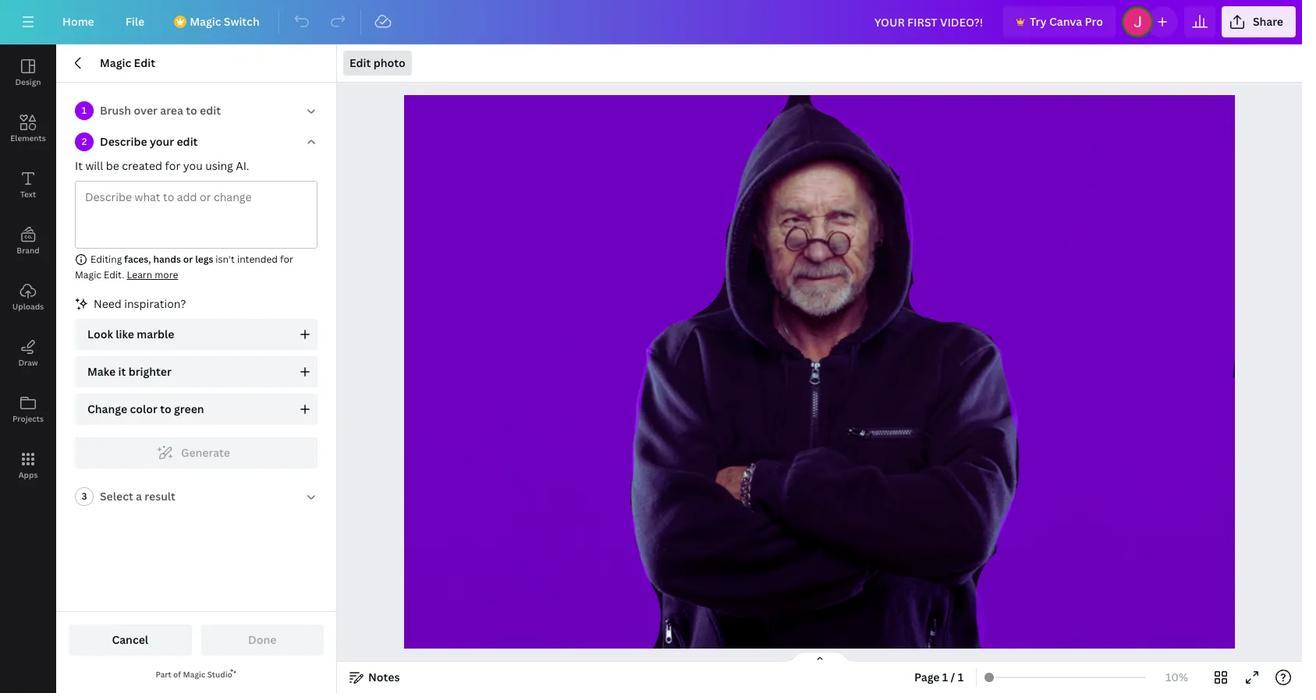 Task type: describe. For each thing, give the bounding box(es) containing it.
or
[[183, 253, 193, 266]]

file button
[[113, 6, 157, 37]]

3
[[81, 490, 87, 503]]

try canva pro
[[1030, 14, 1103, 29]]

0 vertical spatial to
[[186, 103, 197, 118]]

learn more
[[127, 268, 178, 282]]

of
[[173, 669, 181, 680]]

legs
[[195, 253, 213, 266]]

isn't
[[216, 253, 235, 266]]

for inside isn't intended for magic edit.
[[280, 253, 293, 266]]

look
[[87, 327, 113, 342]]

home link
[[50, 6, 107, 37]]

magic edit
[[100, 55, 155, 70]]

magic studio
[[183, 669, 232, 680]]

try canva pro button
[[1003, 6, 1115, 37]]

cancel button
[[69, 625, 192, 656]]

2 horizontal spatial 1
[[958, 670, 964, 685]]

try
[[1030, 14, 1047, 29]]

Design title text field
[[862, 6, 997, 37]]

make it brighter button
[[75, 357, 318, 388]]

make
[[87, 364, 116, 379]]

change color to green button
[[75, 394, 318, 425]]

over
[[134, 103, 158, 118]]

to inside button
[[160, 402, 171, 417]]

design
[[15, 76, 41, 87]]

text button
[[0, 157, 56, 213]]

side panel tab list
[[0, 44, 56, 494]]

projects button
[[0, 381, 56, 438]]

learn more link
[[127, 268, 178, 282]]

1 edit from the left
[[134, 55, 155, 70]]

/
[[951, 670, 955, 685]]

inspiration?
[[124, 296, 186, 311]]

learn
[[127, 268, 152, 282]]

done
[[248, 633, 276, 648]]

isn't intended for magic edit.
[[75, 253, 293, 282]]

describe
[[100, 134, 147, 149]]

show pages image
[[782, 651, 857, 664]]

cancel
[[112, 633, 148, 648]]

part
[[156, 669, 171, 680]]

generate button
[[75, 438, 318, 469]]

0 vertical spatial for
[[165, 158, 180, 173]]

edit photo
[[349, 55, 405, 70]]

change color to green
[[87, 402, 204, 417]]

1 horizontal spatial 1
[[942, 670, 948, 685]]

0 horizontal spatial edit
[[177, 134, 198, 149]]

page 1 / 1
[[914, 670, 964, 685]]

canva
[[1049, 14, 1082, 29]]

switch
[[224, 14, 260, 29]]

2
[[82, 135, 87, 148]]

area
[[160, 103, 183, 118]]

file
[[125, 14, 144, 29]]

faces,
[[124, 253, 151, 266]]

editing faces, hands or legs
[[90, 253, 213, 266]]

a
[[136, 489, 142, 504]]

change
[[87, 402, 127, 417]]

0 horizontal spatial 1
[[82, 104, 87, 117]]

look like marble button
[[75, 319, 318, 350]]

10%
[[1166, 670, 1188, 685]]

be
[[106, 158, 119, 173]]

1 horizontal spatial edit
[[200, 103, 221, 118]]

brush over area to edit
[[100, 103, 221, 118]]

projects
[[12, 413, 44, 424]]

It will be created for you using AI. text field
[[76, 182, 317, 248]]

share
[[1253, 14, 1283, 29]]

need
[[94, 296, 122, 311]]

more
[[155, 268, 178, 282]]

elements button
[[0, 101, 56, 157]]



Task type: vqa. For each thing, say whether or not it's contained in the screenshot.
Select on the left bottom of the page
yes



Task type: locate. For each thing, give the bounding box(es) containing it.
share button
[[1222, 6, 1296, 37]]

ai.
[[236, 158, 249, 173]]

you
[[183, 158, 203, 173]]

10% button
[[1152, 665, 1202, 690]]

magic down editing
[[75, 268, 101, 282]]

green
[[174, 402, 204, 417]]

draw
[[18, 357, 38, 368]]

like
[[116, 327, 134, 342]]

it
[[75, 158, 83, 173]]

main menu bar
[[0, 0, 1302, 44]]

1 vertical spatial for
[[280, 253, 293, 266]]

+
[[785, 601, 790, 616]]

1 left /
[[942, 670, 948, 685]]

for left you
[[165, 158, 180, 173]]

photo
[[373, 55, 405, 70]]

0 horizontal spatial to
[[160, 402, 171, 417]]

edit
[[200, 103, 221, 118], [177, 134, 198, 149]]

uploads button
[[0, 269, 56, 325]]

+ add page button
[[415, 594, 1212, 625]]

using
[[205, 158, 233, 173]]

elements
[[10, 133, 46, 144]]

page
[[817, 601, 843, 616]]

apps button
[[0, 438, 56, 494]]

1 vertical spatial to
[[160, 402, 171, 417]]

text
[[20, 189, 36, 200]]

draw button
[[0, 325, 56, 381]]

to right color
[[160, 402, 171, 417]]

created
[[122, 158, 162, 173]]

pro
[[1085, 14, 1103, 29]]

brand button
[[0, 213, 56, 269]]

to right area
[[186, 103, 197, 118]]

magic left switch
[[190, 14, 221, 29]]

magic down the file popup button
[[100, 55, 131, 70]]

look like marble
[[87, 327, 174, 342]]

marble
[[137, 327, 174, 342]]

intended
[[237, 253, 278, 266]]

editing
[[90, 253, 122, 266]]

for right intended
[[280, 253, 293, 266]]

brighter
[[128, 364, 172, 379]]

for
[[165, 158, 180, 173], [280, 253, 293, 266]]

brush
[[100, 103, 131, 118]]

result
[[145, 489, 175, 504]]

magic inside button
[[190, 14, 221, 29]]

magic inside isn't intended for magic edit.
[[75, 268, 101, 282]]

apps
[[18, 470, 38, 481]]

edit left photo
[[349, 55, 371, 70]]

1 horizontal spatial for
[[280, 253, 293, 266]]

magic for magic edit
[[100, 55, 131, 70]]

notes
[[368, 670, 400, 685]]

done button
[[201, 625, 324, 656]]

studio
[[207, 669, 232, 680]]

0 horizontal spatial edit
[[134, 55, 155, 70]]

0 vertical spatial edit
[[200, 103, 221, 118]]

select a result
[[100, 489, 175, 504]]

notes button
[[343, 665, 406, 690]]

edit.
[[104, 268, 124, 282]]

2 edit from the left
[[349, 55, 371, 70]]

1 vertical spatial edit
[[177, 134, 198, 149]]

magic right of
[[183, 669, 205, 680]]

will
[[85, 158, 103, 173]]

part of
[[156, 669, 183, 680]]

1 right /
[[958, 670, 964, 685]]

it will be created for you using ai.
[[75, 158, 249, 173]]

home
[[62, 14, 94, 29]]

add
[[793, 601, 815, 616]]

design button
[[0, 44, 56, 101]]

edit right area
[[200, 103, 221, 118]]

magic
[[190, 14, 221, 29], [100, 55, 131, 70], [75, 268, 101, 282], [183, 669, 205, 680]]

+ add page
[[785, 601, 843, 616]]

1 horizontal spatial to
[[186, 103, 197, 118]]

uploads
[[12, 301, 44, 312]]

select
[[100, 489, 133, 504]]

color
[[130, 402, 157, 417]]

1
[[82, 104, 87, 117], [942, 670, 948, 685], [958, 670, 964, 685]]

describe your edit
[[100, 134, 198, 149]]

magic for magic switch
[[190, 14, 221, 29]]

magic switch button
[[163, 6, 272, 37]]

edit down the file popup button
[[134, 55, 155, 70]]

need inspiration?
[[94, 296, 186, 311]]

edit inside edit photo popup button
[[349, 55, 371, 70]]

hands
[[153, 253, 181, 266]]

0 horizontal spatial for
[[165, 158, 180, 173]]

page
[[914, 670, 940, 685]]

1 up the "2"
[[82, 104, 87, 117]]

1 horizontal spatial edit
[[349, 55, 371, 70]]

make it brighter
[[87, 364, 172, 379]]

edit photo button
[[343, 51, 412, 76]]

edit
[[134, 55, 155, 70], [349, 55, 371, 70]]

magic for magic studio
[[183, 669, 205, 680]]

brand
[[17, 245, 40, 256]]

your
[[150, 134, 174, 149]]

edit up you
[[177, 134, 198, 149]]



